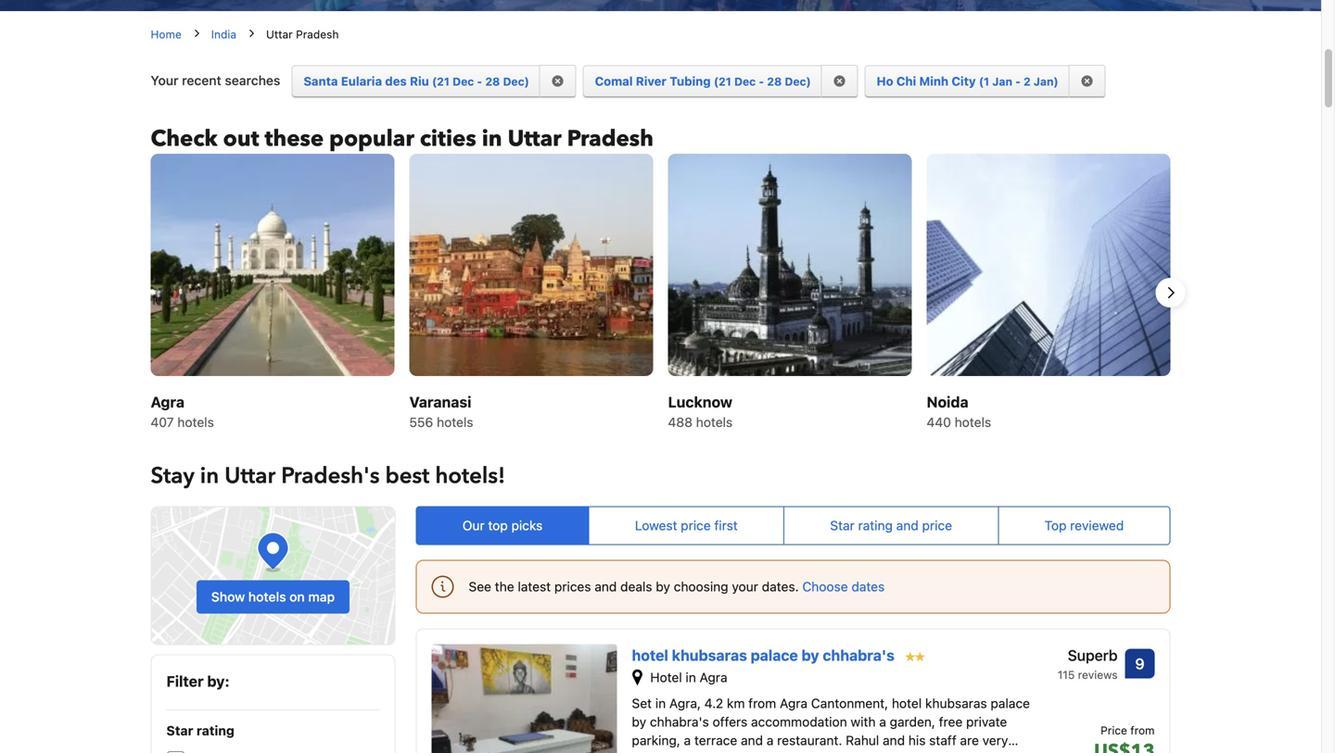 Task type: describe. For each thing, give the bounding box(es) containing it.
stay in uttar pradesh's best hotels!
[[151, 461, 505, 492]]

by inside set in agra, 4.2 km from agra cantonment, hotel khubsaras palace by chhabra's offers accommodation with a garden, free private parking, a terrace and a restaurant.
[[632, 715, 646, 730]]

dec) inside 'santa eularia des riu (21 dec - 28 dec)'
[[503, 75, 529, 88]]

price
[[1101, 724, 1127, 737]]

show hotels on map
[[211, 589, 335, 605]]

115
[[1058, 669, 1075, 682]]

1 vertical spatial from
[[1130, 724, 1155, 737]]

2 horizontal spatial by
[[802, 647, 819, 665]]

set in agra, 4.2 km from agra cantonment, hotel khubsaras palace by chhabra's offers accommodation with a garden, free private parking, a terrace and a restaurant.
[[632, 696, 1030, 749]]

santa eularia des riu (21 dec - 28 dec)
[[304, 74, 529, 88]]

hotel in agra
[[650, 670, 727, 685]]

hotels!
[[435, 461, 505, 492]]

agra,
[[669, 696, 701, 712]]

488
[[668, 415, 693, 430]]

(1
[[979, 75, 989, 88]]

hotel
[[650, 670, 682, 685]]

check
[[151, 124, 218, 155]]

picks
[[511, 518, 543, 533]]

1 vertical spatial agra
[[700, 670, 727, 685]]

these
[[265, 124, 324, 155]]

top
[[1044, 518, 1067, 533]]

ho chi minh city (1 jan - 2 jan)
[[877, 74, 1058, 88]]

dec inside 'santa eularia des riu (21 dec - 28 dec)'
[[453, 75, 474, 88]]

noida 440 hotels
[[927, 394, 991, 430]]

hotels for varanasi
[[437, 415, 473, 430]]

2 price from the left
[[922, 518, 952, 533]]

cities
[[420, 124, 476, 155]]

0 vertical spatial pradesh
[[296, 28, 339, 41]]

superb 115 reviews
[[1058, 647, 1118, 682]]

des
[[385, 74, 407, 88]]

best
[[385, 461, 430, 492]]

(21 inside 'santa eularia des riu (21 dec - 28 dec)'
[[432, 75, 450, 88]]

varanasi 556 hotels
[[409, 394, 473, 430]]

440
[[927, 415, 951, 430]]

river
[[636, 74, 667, 88]]

set
[[632, 696, 652, 712]]

0 vertical spatial uttar
[[266, 28, 293, 41]]

first
[[714, 518, 738, 533]]

see the latest prices and deals by choosing your dates. choose dates
[[469, 579, 885, 595]]

lucknow 488 hotels
[[668, 394, 733, 430]]

khubsaras inside set in agra, 4.2 km from agra cantonment, hotel khubsaras palace by chhabra's offers accommodation with a garden, free private parking, a terrace and a restaurant.
[[925, 696, 987, 712]]

noida
[[927, 394, 968, 411]]

recent
[[182, 73, 221, 88]]

lowest
[[635, 518, 677, 533]]

private
[[966, 715, 1007, 730]]

28 inside comal river tubing (21 dec - 28 dec)
[[767, 75, 782, 88]]

1 vertical spatial pradesh
[[567, 124, 654, 155]]

556
[[409, 415, 433, 430]]

(21 inside comal river tubing (21 dec - 28 dec)
[[714, 75, 731, 88]]

star for filter by:
[[166, 724, 193, 739]]

reviews
[[1078, 669, 1118, 682]]

deals
[[620, 579, 652, 595]]

agra 407 hotels
[[151, 394, 214, 430]]

dates.
[[762, 579, 799, 595]]

lucknow
[[668, 394, 732, 411]]

varanasi
[[409, 394, 471, 411]]

hotel khubsaras palace by chhabra's, hotel in agra image
[[432, 645, 617, 754]]

reviewed
[[1070, 518, 1124, 533]]

2
[[1024, 75, 1031, 88]]

city
[[952, 74, 976, 88]]

choose
[[802, 579, 848, 595]]

your
[[151, 73, 179, 88]]

tubing
[[670, 74, 711, 88]]

terrace
[[694, 733, 737, 749]]

the
[[495, 579, 514, 595]]

hotels for noida
[[955, 415, 991, 430]]

by inside status
[[656, 579, 670, 595]]

hotels for agra
[[177, 415, 214, 430]]

varanasi 556 hotels image
[[409, 154, 653, 398]]

garden,
[[890, 715, 935, 730]]

rating for our top picks
[[858, 518, 893, 533]]

show
[[211, 589, 245, 605]]

by:
[[207, 673, 230, 691]]

filter by:
[[166, 673, 230, 691]]

santa
[[304, 74, 338, 88]]

offers
[[713, 715, 747, 730]]

cantonment,
[[811, 696, 888, 712]]

accommodation
[[751, 715, 847, 730]]

stay
[[151, 461, 195, 492]]

status containing see the latest prices and deals by choosing your dates.
[[416, 560, 1170, 614]]

2 horizontal spatial a
[[879, 715, 886, 730]]

our top picks
[[462, 518, 543, 533]]

from inside set in agra, 4.2 km from agra cantonment, hotel khubsaras palace by chhabra's offers accommodation with a garden, free private parking, a terrace and a restaurant.
[[748, 696, 776, 712]]

comal
[[595, 74, 633, 88]]

hotel inside set in agra, 4.2 km from agra cantonment, hotel khubsaras palace by chhabra's offers accommodation with a garden, free private parking, a terrace and a restaurant.
[[892, 696, 922, 712]]

lowest price first
[[635, 518, 738, 533]]

in for hotel in agra
[[686, 670, 696, 685]]

star rating and price
[[830, 518, 952, 533]]

jan
[[992, 75, 1012, 88]]

0 horizontal spatial a
[[684, 733, 691, 749]]

in for set in agra, 4.2 km from agra cantonment, hotel khubsaras palace by chhabra's offers accommodation with a garden, free private parking, a terrace and a restaurant.
[[655, 696, 666, 712]]

hotel khubsaras palace by chhabra's
[[632, 647, 898, 665]]

star rating
[[166, 724, 234, 739]]

india
[[211, 28, 236, 41]]

dates
[[851, 579, 885, 595]]

prices
[[554, 579, 591, 595]]



Task type: locate. For each thing, give the bounding box(es) containing it.
agra inside agra 407 hotels
[[151, 394, 185, 411]]

1 vertical spatial khubsaras
[[925, 696, 987, 712]]

star up choose dates button
[[830, 518, 855, 533]]

hotel up garden,
[[892, 696, 922, 712]]

hotels down noida
[[955, 415, 991, 430]]

2 vertical spatial uttar
[[225, 461, 276, 492]]

and
[[896, 518, 919, 533], [595, 579, 617, 595], [741, 733, 763, 749]]

hotel up hotel at the bottom
[[632, 647, 668, 665]]

hotels inside noida 440 hotels
[[955, 415, 991, 430]]

hotels down varanasi
[[437, 415, 473, 430]]

a right with
[[879, 715, 886, 730]]

1 horizontal spatial price
[[922, 518, 952, 533]]

pradesh's
[[281, 461, 380, 492]]

palace down the dates.
[[751, 647, 798, 665]]

hotels inside agra 407 hotels
[[177, 415, 214, 430]]

28 inside 'santa eularia des riu (21 dec - 28 dec)'
[[485, 75, 500, 88]]

uttar pradesh
[[266, 28, 339, 41]]

1 horizontal spatial a
[[767, 733, 774, 749]]

popular
[[329, 124, 414, 155]]

0 horizontal spatial palace
[[751, 647, 798, 665]]

0 horizontal spatial pradesh
[[296, 28, 339, 41]]

uttar up searches
[[266, 28, 293, 41]]

hotels right 407
[[177, 415, 214, 430]]

0 horizontal spatial 28
[[485, 75, 500, 88]]

1 vertical spatial chhabra's
[[650, 715, 709, 730]]

dec) left santa eularia des riu
 - remove this item from your recent searches icon
[[503, 75, 529, 88]]

in right "set"
[[655, 696, 666, 712]]

a left terrace
[[684, 733, 691, 749]]

hotels
[[177, 415, 214, 430], [437, 415, 473, 430], [696, 415, 733, 430], [955, 415, 991, 430], [248, 589, 286, 605]]

0 vertical spatial star
[[830, 518, 855, 533]]

restaurant.
[[777, 733, 842, 749]]

eularia
[[341, 74, 382, 88]]

1 vertical spatial palace
[[991, 696, 1030, 712]]

top reviewed
[[1044, 518, 1124, 533]]

0 horizontal spatial dec)
[[503, 75, 529, 88]]

- right riu
[[477, 75, 482, 88]]

on
[[289, 589, 305, 605]]

see
[[469, 579, 491, 595]]

2 stars image
[[906, 653, 925, 662]]

and inside set in agra, 4.2 km from agra cantonment, hotel khubsaras palace by chhabra's offers accommodation with a garden, free private parking, a terrace and a restaurant.
[[741, 733, 763, 749]]

from right price
[[1130, 724, 1155, 737]]

1 vertical spatial rating
[[196, 724, 234, 739]]

in inside set in agra, 4.2 km from agra cantonment, hotel khubsaras palace by chhabra's offers accommodation with a garden, free private parking, a terrace and a restaurant.
[[655, 696, 666, 712]]

chhabra's up cantonment,
[[823, 647, 895, 665]]

2 28 from the left
[[767, 75, 782, 88]]

- inside ho chi minh city (1 jan - 2 jan)
[[1015, 75, 1021, 88]]

0 vertical spatial khubsaras
[[672, 647, 747, 665]]

agra 407 hotels image
[[151, 154, 394, 398]]

1 dec from the left
[[453, 75, 474, 88]]

agra up 407
[[151, 394, 185, 411]]

rating down by:
[[196, 724, 234, 739]]

rating up dates
[[858, 518, 893, 533]]

riu
[[410, 74, 429, 88]]

uttar down santa eularia des riu
 - remove this item from your recent searches icon
[[508, 124, 562, 155]]

a down accommodation
[[767, 733, 774, 749]]

show hotels on map link
[[151, 506, 395, 646]]

check out these popular cities in uttar pradesh section
[[136, 154, 1185, 432]]

khubsaras up 'hotel in agra'
[[672, 647, 747, 665]]

ho chi minh city
 - remove this item from your recent searches image
[[1081, 75, 1094, 88]]

with
[[851, 715, 876, 730]]

status
[[416, 560, 1170, 614]]

palace up private in the right of the page
[[991, 696, 1030, 712]]

1 horizontal spatial dec)
[[785, 75, 811, 88]]

2 vertical spatial agra
[[780, 696, 808, 712]]

map
[[308, 589, 335, 605]]

uttar right stay
[[225, 461, 276, 492]]

filter
[[166, 673, 204, 691]]

9
[[1135, 655, 1145, 673]]

28 left comal river tubing
 - remove this item from your recent searches icon in the right of the page
[[767, 75, 782, 88]]

0 vertical spatial from
[[748, 696, 776, 712]]

from right km
[[748, 696, 776, 712]]

in right stay
[[200, 461, 219, 492]]

1 horizontal spatial (21
[[714, 75, 731, 88]]

a
[[879, 715, 886, 730], [684, 733, 691, 749], [767, 733, 774, 749]]

2 vertical spatial and
[[741, 733, 763, 749]]

1 horizontal spatial chhabra's
[[823, 647, 895, 665]]

hotels inside "varanasi 556 hotels"
[[437, 415, 473, 430]]

- left the 2
[[1015, 75, 1021, 88]]

lucknow 488 hotels image
[[668, 154, 912, 398]]

santa eularia des riu
 - remove this item from your recent searches image
[[551, 75, 564, 88]]

0 horizontal spatial star
[[166, 724, 193, 739]]

by
[[656, 579, 670, 595], [802, 647, 819, 665], [632, 715, 646, 730]]

407
[[151, 415, 174, 430]]

- inside 'santa eularia des riu (21 dec - 28 dec)'
[[477, 75, 482, 88]]

1 horizontal spatial agra
[[700, 670, 727, 685]]

hotels inside show hotels on map button
[[248, 589, 286, 605]]

free
[[939, 715, 963, 730]]

2 - from the left
[[759, 75, 764, 88]]

hotels down lucknow
[[696, 415, 733, 430]]

0 horizontal spatial by
[[632, 715, 646, 730]]

0 horizontal spatial dec
[[453, 75, 474, 88]]

dec inside comal river tubing (21 dec - 28 dec)
[[734, 75, 756, 88]]

1 horizontal spatial 28
[[767, 75, 782, 88]]

1 vertical spatial hotel
[[892, 696, 922, 712]]

by up cantonment,
[[802, 647, 819, 665]]

dec
[[453, 75, 474, 88], [734, 75, 756, 88]]

1 horizontal spatial pradesh
[[567, 124, 654, 155]]

chhabra's down agra,
[[650, 715, 709, 730]]

by down "set"
[[632, 715, 646, 730]]

agra up accommodation
[[780, 696, 808, 712]]

1 vertical spatial by
[[802, 647, 819, 665]]

top
[[488, 518, 508, 533]]

0 vertical spatial and
[[896, 518, 919, 533]]

1 28 from the left
[[485, 75, 500, 88]]

0 horizontal spatial from
[[748, 696, 776, 712]]

pradesh
[[296, 28, 339, 41], [567, 124, 654, 155]]

- for ho chi minh city
[[1015, 75, 1021, 88]]

searches
[[225, 73, 280, 88]]

2 vertical spatial by
[[632, 715, 646, 730]]

1 vertical spatial and
[[595, 579, 617, 595]]

1 (21 from the left
[[432, 75, 450, 88]]

(21
[[432, 75, 450, 88], [714, 75, 731, 88]]

pradesh up santa
[[296, 28, 339, 41]]

3 - from the left
[[1015, 75, 1021, 88]]

palace inside set in agra, 4.2 km from agra cantonment, hotel khubsaras palace by chhabra's offers accommodation with a garden, free private parking, a terrace and a restaurant.
[[991, 696, 1030, 712]]

1 dec) from the left
[[503, 75, 529, 88]]

dec) left comal river tubing
 - remove this item from your recent searches icon in the right of the page
[[785, 75, 811, 88]]

(21 right tubing
[[714, 75, 731, 88]]

choose dates button
[[802, 578, 885, 596]]

0 horizontal spatial khubsaras
[[672, 647, 747, 665]]

next image
[[1159, 282, 1182, 304]]

2 dec) from the left
[[785, 75, 811, 88]]

28
[[485, 75, 500, 88], [767, 75, 782, 88]]

choosing
[[674, 579, 728, 595]]

1 horizontal spatial from
[[1130, 724, 1155, 737]]

show hotels on map button
[[196, 581, 350, 614]]

0 vertical spatial agra
[[151, 394, 185, 411]]

1 price from the left
[[681, 518, 711, 533]]

price from
[[1101, 724, 1155, 737]]

dec)
[[503, 75, 529, 88], [785, 75, 811, 88]]

dec right riu
[[453, 75, 474, 88]]

chhabra's inside set in agra, 4.2 km from agra cantonment, hotel khubsaras palace by chhabra's offers accommodation with a garden, free private parking, a terrace and a restaurant.
[[650, 715, 709, 730]]

2 (21 from the left
[[714, 75, 731, 88]]

hotels inside lucknow 488 hotels
[[696, 415, 733, 430]]

ho
[[877, 74, 893, 88]]

uttar pradesh link
[[266, 28, 339, 41]]

1 vertical spatial star
[[166, 724, 193, 739]]

jan)
[[1034, 75, 1058, 88]]

superb
[[1068, 647, 1118, 665]]

agra
[[151, 394, 185, 411], [700, 670, 727, 685], [780, 696, 808, 712]]

1 horizontal spatial palace
[[991, 696, 1030, 712]]

chhabra's
[[823, 647, 895, 665], [650, 715, 709, 730]]

star down filter
[[166, 724, 193, 739]]

0 vertical spatial palace
[[751, 647, 798, 665]]

out
[[223, 124, 259, 155]]

latest
[[518, 579, 551, 595]]

1 horizontal spatial by
[[656, 579, 670, 595]]

in
[[482, 124, 502, 155], [200, 461, 219, 492], [686, 670, 696, 685], [655, 696, 666, 712]]

0 horizontal spatial (21
[[432, 75, 450, 88]]

agra up 4.2
[[700, 670, 727, 685]]

0 horizontal spatial agra
[[151, 394, 185, 411]]

2 horizontal spatial -
[[1015, 75, 1021, 88]]

0 horizontal spatial hotel
[[632, 647, 668, 665]]

minh
[[919, 74, 949, 88]]

- inside comal river tubing (21 dec - 28 dec)
[[759, 75, 764, 88]]

from
[[748, 696, 776, 712], [1130, 724, 1155, 737]]

(21 right riu
[[432, 75, 450, 88]]

0 horizontal spatial and
[[595, 579, 617, 595]]

-
[[477, 75, 482, 88], [759, 75, 764, 88], [1015, 75, 1021, 88]]

noida 440 hotels image
[[927, 154, 1170, 398]]

pradesh down comal
[[567, 124, 654, 155]]

0 vertical spatial rating
[[858, 518, 893, 533]]

0 vertical spatial chhabra's
[[823, 647, 895, 665]]

2 dec from the left
[[734, 75, 756, 88]]

0 horizontal spatial chhabra's
[[650, 715, 709, 730]]

1 horizontal spatial star
[[830, 518, 855, 533]]

2 horizontal spatial and
[[896, 518, 919, 533]]

your recent searches
[[151, 73, 280, 88]]

1 horizontal spatial and
[[741, 733, 763, 749]]

0 vertical spatial hotel
[[632, 647, 668, 665]]

agra inside set in agra, 4.2 km from agra cantonment, hotel khubsaras palace by chhabra's offers accommodation with a garden, free private parking, a terrace and a restaurant.
[[780, 696, 808, 712]]

star for our top picks
[[830, 518, 855, 533]]

your
[[732, 579, 758, 595]]

in right hotel at the bottom
[[686, 670, 696, 685]]

0 horizontal spatial rating
[[196, 724, 234, 739]]

- for santa eularia des riu
[[477, 75, 482, 88]]

0 vertical spatial by
[[656, 579, 670, 595]]

home
[[151, 28, 182, 41]]

1 horizontal spatial -
[[759, 75, 764, 88]]

4.2
[[704, 696, 723, 712]]

2 horizontal spatial agra
[[780, 696, 808, 712]]

1 horizontal spatial dec
[[734, 75, 756, 88]]

0 horizontal spatial -
[[477, 75, 482, 88]]

comal river tubing
 - remove this item from your recent searches image
[[833, 75, 846, 88]]

0 horizontal spatial price
[[681, 518, 711, 533]]

1 horizontal spatial hotel
[[892, 696, 922, 712]]

khubsaras
[[672, 647, 747, 665], [925, 696, 987, 712]]

in right cities
[[482, 124, 502, 155]]

in for stay in uttar pradesh's best hotels!
[[200, 461, 219, 492]]

km
[[727, 696, 745, 712]]

- right tubing
[[759, 75, 764, 88]]

1 - from the left
[[477, 75, 482, 88]]

scored 9 element
[[1125, 649, 1155, 679]]

parking,
[[632, 733, 680, 749]]

khubsaras up free
[[925, 696, 987, 712]]

by right deals
[[656, 579, 670, 595]]

price
[[681, 518, 711, 533], [922, 518, 952, 533]]

1 horizontal spatial khubsaras
[[925, 696, 987, 712]]

our
[[462, 518, 485, 533]]

comal river tubing (21 dec - 28 dec)
[[595, 74, 811, 88]]

check out these popular cities in uttar pradesh
[[151, 124, 654, 155]]

dec right tubing
[[734, 75, 756, 88]]

hotels left on
[[248, 589, 286, 605]]

dec) inside comal river tubing (21 dec - 28 dec)
[[785, 75, 811, 88]]

palace
[[751, 647, 798, 665], [991, 696, 1030, 712]]

28 left santa eularia des riu
 - remove this item from your recent searches icon
[[485, 75, 500, 88]]

1 horizontal spatial rating
[[858, 518, 893, 533]]

1 vertical spatial uttar
[[508, 124, 562, 155]]

india link
[[211, 26, 236, 43]]

hotel
[[632, 647, 668, 665], [892, 696, 922, 712]]

hotels for lucknow
[[696, 415, 733, 430]]

star
[[830, 518, 855, 533], [166, 724, 193, 739]]

rating for filter by:
[[196, 724, 234, 739]]



Task type: vqa. For each thing, say whether or not it's contained in the screenshot.
first dec from the left
yes



